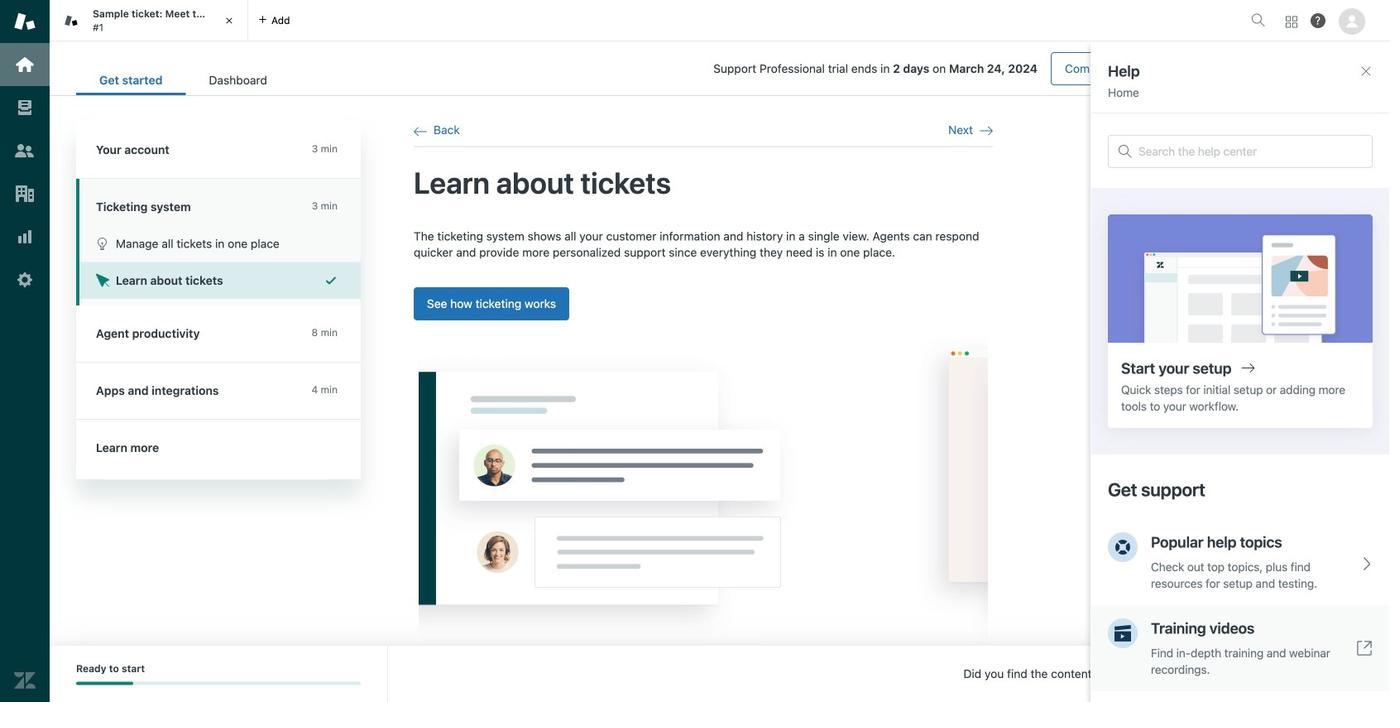 Task type: locate. For each thing, give the bounding box(es) containing it.
tab list
[[76, 65, 291, 95]]

tab
[[50, 0, 248, 41], [186, 65, 291, 95]]

reporting image
[[14, 226, 36, 248]]

zendesk products image
[[1287, 16, 1298, 28]]

admin image
[[14, 269, 36, 291]]

0 vertical spatial tab
[[50, 0, 248, 41]]

heading
[[76, 122, 361, 179]]

get help image
[[1311, 13, 1326, 28]]

progress bar
[[76, 682, 361, 685]]

get started image
[[14, 54, 36, 75]]

organizations image
[[14, 183, 36, 204]]

close image
[[221, 12, 238, 29]]



Task type: describe. For each thing, give the bounding box(es) containing it.
customers image
[[14, 140, 36, 161]]

main element
[[0, 0, 50, 702]]

March 24, 2024 text field
[[950, 62, 1038, 75]]

zendesk image
[[14, 670, 36, 691]]

tabs tab list
[[50, 0, 1245, 41]]

1 vertical spatial tab
[[186, 65, 291, 95]]

zendesk support image
[[14, 11, 36, 32]]

views image
[[14, 97, 36, 118]]



Task type: vqa. For each thing, say whether or not it's contained in the screenshot.
The Customers image on the top
yes



